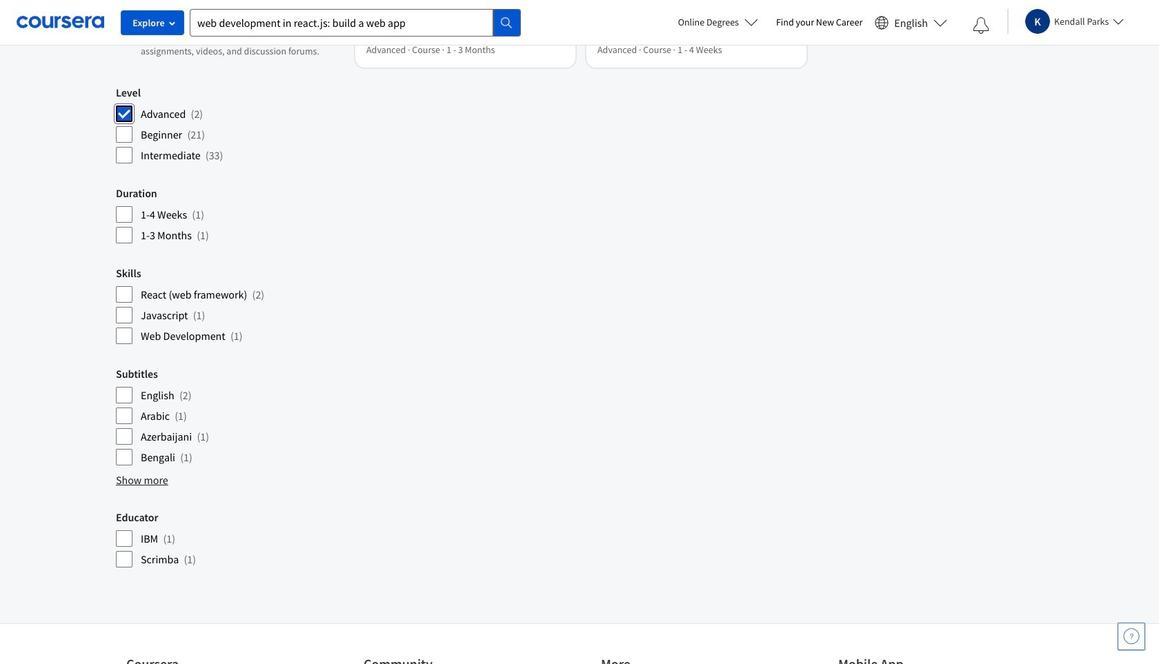 Task type: describe. For each thing, give the bounding box(es) containing it.
3 group from the top
[[116, 187, 342, 245]]

1 group from the top
[[116, 0, 342, 64]]

4 group from the top
[[116, 267, 342, 345]]

6 group from the top
[[116, 511, 342, 569]]

What do you want to learn? text field
[[190, 9, 494, 36]]

help center image
[[1124, 629, 1141, 646]]



Task type: locate. For each thing, give the bounding box(es) containing it.
None search field
[[190, 9, 521, 36]]

5 group from the top
[[116, 367, 342, 467]]

coursera image
[[17, 11, 104, 33]]

group
[[116, 0, 342, 64], [116, 86, 342, 164], [116, 187, 342, 245], [116, 267, 342, 345], [116, 367, 342, 467], [116, 511, 342, 569]]

2 group from the top
[[116, 86, 342, 164]]



Task type: vqa. For each thing, say whether or not it's contained in the screenshot.
3rd Group from the top
yes



